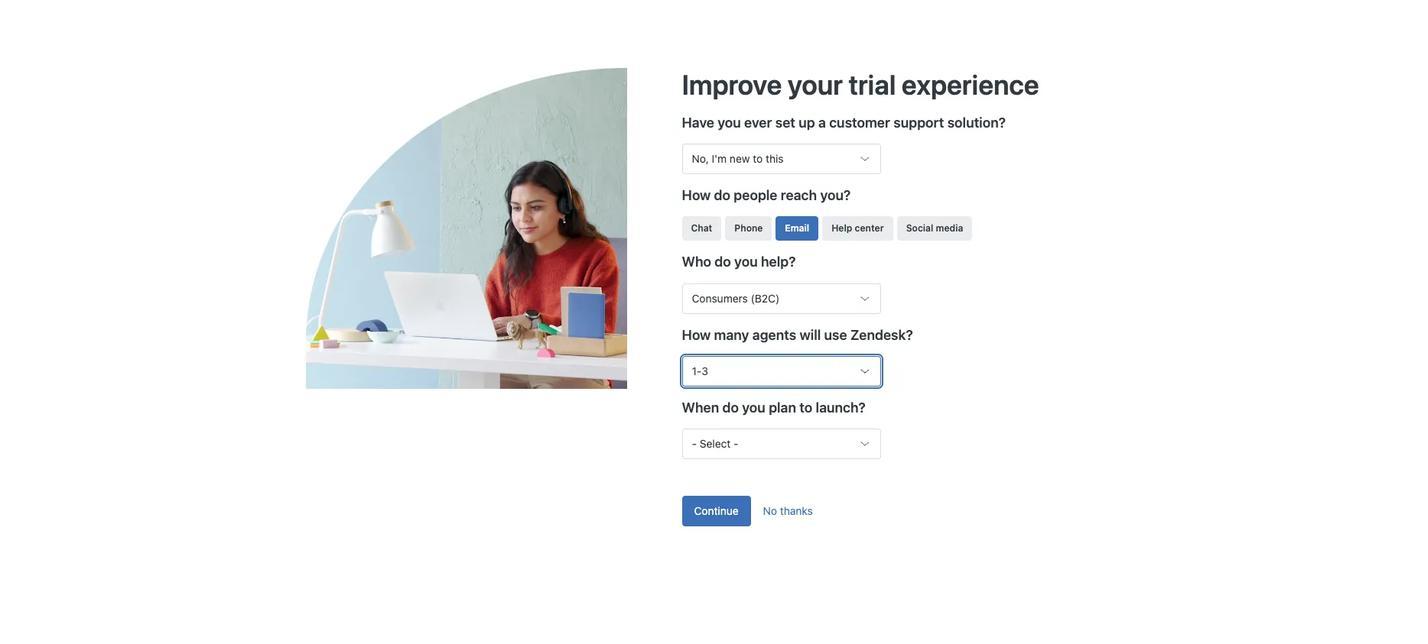 Task type: describe. For each thing, give the bounding box(es) containing it.
consumers (b2c)
[[692, 292, 780, 305]]

no,
[[692, 152, 709, 165]]

social media button
[[897, 217, 973, 241]]

how for how many agents will use zendesk?
[[682, 327, 711, 343]]

0 vertical spatial you
[[718, 115, 741, 131]]

trial
[[849, 68, 896, 101]]

- select -
[[692, 437, 739, 450]]

solution?
[[948, 115, 1006, 131]]

continue
[[694, 505, 739, 518]]

- select - button
[[682, 429, 881, 460]]

you for when
[[742, 400, 766, 416]]

who
[[682, 254, 711, 270]]

do for how
[[714, 188, 731, 204]]

many
[[714, 327, 749, 343]]

customer service agent wearing a headset and sitting at a desk as balloons float through the air in celebration. image
[[306, 68, 682, 390]]

set
[[776, 115, 796, 131]]

new
[[730, 152, 750, 165]]

1-
[[692, 365, 702, 378]]

1-3
[[692, 365, 708, 378]]

will
[[800, 327, 821, 343]]

phone button
[[725, 217, 772, 241]]

1 - from the left
[[692, 437, 697, 450]]

improve your trial experience
[[682, 68, 1039, 101]]

no, i'm new to this button
[[682, 144, 881, 175]]

do for who
[[715, 254, 731, 270]]

social
[[906, 223, 934, 234]]

have you ever set up a customer support solution?
[[682, 115, 1006, 131]]

experience
[[902, 68, 1039, 101]]

up
[[799, 115, 815, 131]]

this
[[766, 152, 784, 165]]

a
[[819, 115, 826, 131]]

support
[[894, 115, 944, 131]]

no, i'm new to this
[[692, 152, 784, 165]]

consumers
[[692, 292, 748, 305]]

launch?
[[816, 400, 866, 416]]

select
[[700, 437, 731, 450]]

media
[[936, 223, 963, 234]]

do for when
[[723, 400, 739, 416]]

ever
[[744, 115, 772, 131]]

your
[[788, 68, 843, 101]]

thanks
[[780, 505, 813, 518]]

no
[[763, 505, 777, 518]]



Task type: locate. For each thing, give the bounding box(es) containing it.
0 vertical spatial how
[[682, 188, 711, 204]]

how left many
[[682, 327, 711, 343]]

do right when
[[723, 400, 739, 416]]

people
[[734, 188, 778, 204]]

to left this
[[753, 152, 763, 165]]

you for who
[[734, 254, 758, 270]]

2 how from the top
[[682, 327, 711, 343]]

reach
[[781, 188, 817, 204]]

2 vertical spatial you
[[742, 400, 766, 416]]

who do you help?
[[682, 254, 796, 270]]

agents
[[753, 327, 796, 343]]

email
[[785, 223, 810, 234]]

zendesk?
[[851, 327, 913, 343]]

help?
[[761, 254, 796, 270]]

how do people reach you?
[[682, 188, 851, 204]]

center
[[855, 223, 884, 234]]

help center
[[832, 223, 884, 234]]

when do you plan to launch?
[[682, 400, 866, 416]]

chat button
[[682, 217, 722, 241]]

help
[[832, 223, 853, 234]]

to right plan
[[800, 400, 813, 416]]

0 horizontal spatial -
[[692, 437, 697, 450]]

1 vertical spatial you
[[734, 254, 758, 270]]

plan
[[769, 400, 796, 416]]

0 horizontal spatial to
[[753, 152, 763, 165]]

you left plan
[[742, 400, 766, 416]]

use
[[824, 327, 847, 343]]

0 vertical spatial to
[[753, 152, 763, 165]]

2 - from the left
[[734, 437, 739, 450]]

when
[[682, 400, 719, 416]]

2 vertical spatial do
[[723, 400, 739, 416]]

phone
[[735, 223, 763, 234]]

no thanks button
[[751, 496, 825, 527]]

1 vertical spatial do
[[715, 254, 731, 270]]

no thanks
[[763, 505, 813, 518]]

- left select
[[692, 437, 697, 450]]

0 vertical spatial do
[[714, 188, 731, 204]]

have
[[682, 115, 714, 131]]

3
[[702, 365, 708, 378]]

social media
[[906, 223, 963, 234]]

1 horizontal spatial to
[[800, 400, 813, 416]]

1 vertical spatial to
[[800, 400, 813, 416]]

1-3 button
[[682, 356, 881, 387]]

do right who
[[715, 254, 731, 270]]

- right select
[[734, 437, 739, 450]]

-
[[692, 437, 697, 450], [734, 437, 739, 450]]

you
[[718, 115, 741, 131], [734, 254, 758, 270], [742, 400, 766, 416]]

email button
[[776, 217, 819, 241]]

you?
[[820, 188, 851, 204]]

you left help?
[[734, 254, 758, 270]]

to
[[753, 152, 763, 165], [800, 400, 813, 416]]

how for how do people reach you?
[[682, 188, 711, 204]]

how up chat
[[682, 188, 711, 204]]

do
[[714, 188, 731, 204], [715, 254, 731, 270], [723, 400, 739, 416]]

you left ever
[[718, 115, 741, 131]]

chat
[[691, 223, 712, 234]]

help center button
[[823, 217, 893, 241]]

1 horizontal spatial -
[[734, 437, 739, 450]]

do left people at the right top
[[714, 188, 731, 204]]

how
[[682, 188, 711, 204], [682, 327, 711, 343]]

consumers (b2c) button
[[682, 283, 881, 314]]

i'm
[[712, 152, 727, 165]]

to inside popup button
[[753, 152, 763, 165]]

continue button
[[682, 496, 751, 527]]

customer
[[829, 115, 890, 131]]

(b2c)
[[751, 292, 780, 305]]

how many agents will use zendesk?
[[682, 327, 913, 343]]

1 how from the top
[[682, 188, 711, 204]]

improve
[[682, 68, 782, 101]]

1 vertical spatial how
[[682, 327, 711, 343]]



Task type: vqa. For each thing, say whether or not it's contained in the screenshot.
Example (create) button at top left
no



